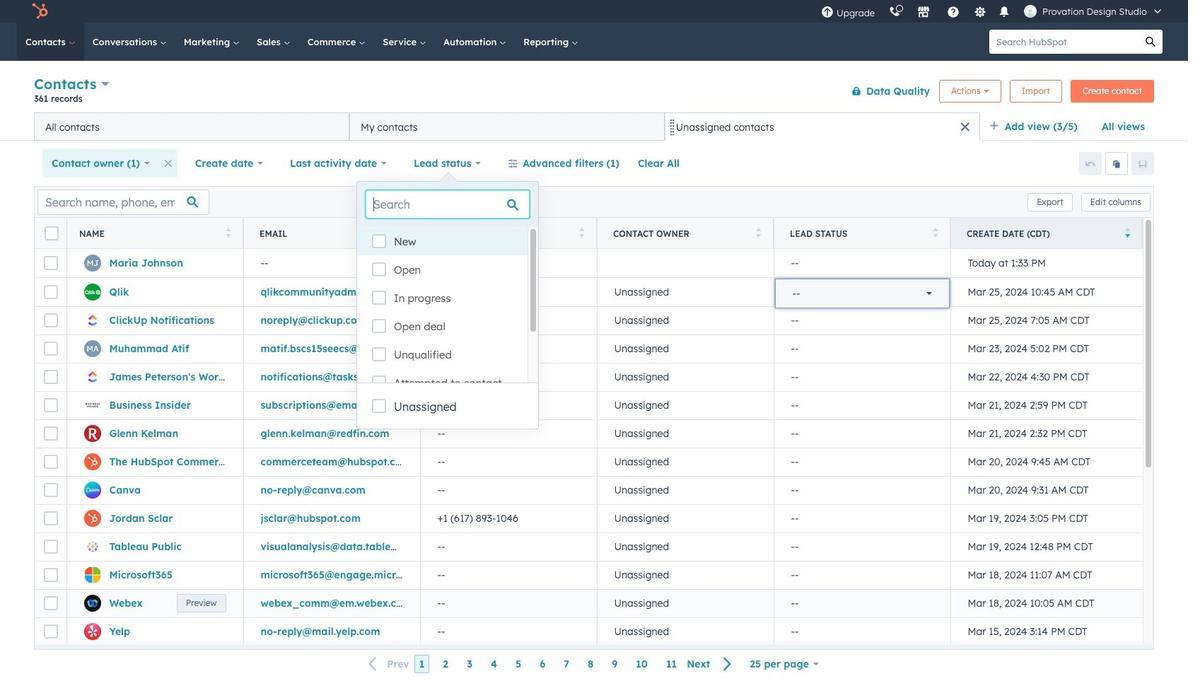 Task type: vqa. For each thing, say whether or not it's contained in the screenshot.
third the press to sort. element from the right
yes



Task type: locate. For each thing, give the bounding box(es) containing it.
0 horizontal spatial press to sort. image
[[402, 227, 408, 237]]

press to sort. element
[[225, 227, 231, 240], [402, 227, 408, 240], [579, 227, 584, 240], [756, 227, 761, 240], [933, 227, 938, 240]]

0 horizontal spatial press to sort. image
[[225, 227, 231, 237]]

pagination navigation
[[360, 655, 741, 674]]

2 horizontal spatial press to sort. image
[[756, 227, 761, 237]]

1 press to sort. image from the left
[[225, 227, 231, 237]]

james peterson image
[[1025, 5, 1037, 18]]

Search HubSpot search field
[[990, 30, 1139, 54]]

descending sort. press to sort ascending. image
[[1125, 227, 1131, 237]]

1 horizontal spatial press to sort. image
[[579, 227, 584, 237]]

3 press to sort. image from the left
[[756, 227, 761, 237]]

press to sort. image
[[402, 227, 408, 237], [579, 227, 584, 237], [756, 227, 761, 237]]

descending sort. press to sort ascending. element
[[1125, 227, 1131, 240]]

press to sort. image for fifth press to sort. 'element'
[[933, 227, 938, 237]]

list box
[[357, 227, 538, 397]]

4 press to sort. element from the left
[[756, 227, 761, 240]]

Search name, phone, email addresses, or company search field
[[37, 189, 209, 215]]

2 press to sort. image from the left
[[933, 227, 938, 237]]

press to sort. image
[[225, 227, 231, 237], [933, 227, 938, 237]]

banner
[[34, 73, 1155, 112]]

press to sort. image for fifth press to sort. 'element' from right
[[225, 227, 231, 237]]

1 horizontal spatial press to sort. image
[[933, 227, 938, 237]]

3 press to sort. element from the left
[[579, 227, 584, 240]]

Search search field
[[366, 190, 530, 219]]

menu
[[814, 0, 1172, 23]]



Task type: describe. For each thing, give the bounding box(es) containing it.
marketplaces image
[[918, 6, 930, 19]]

2 press to sort. image from the left
[[579, 227, 584, 237]]

5 press to sort. element from the left
[[933, 227, 938, 240]]

1 press to sort. element from the left
[[225, 227, 231, 240]]

1 press to sort. image from the left
[[402, 227, 408, 237]]

2 press to sort. element from the left
[[402, 227, 408, 240]]



